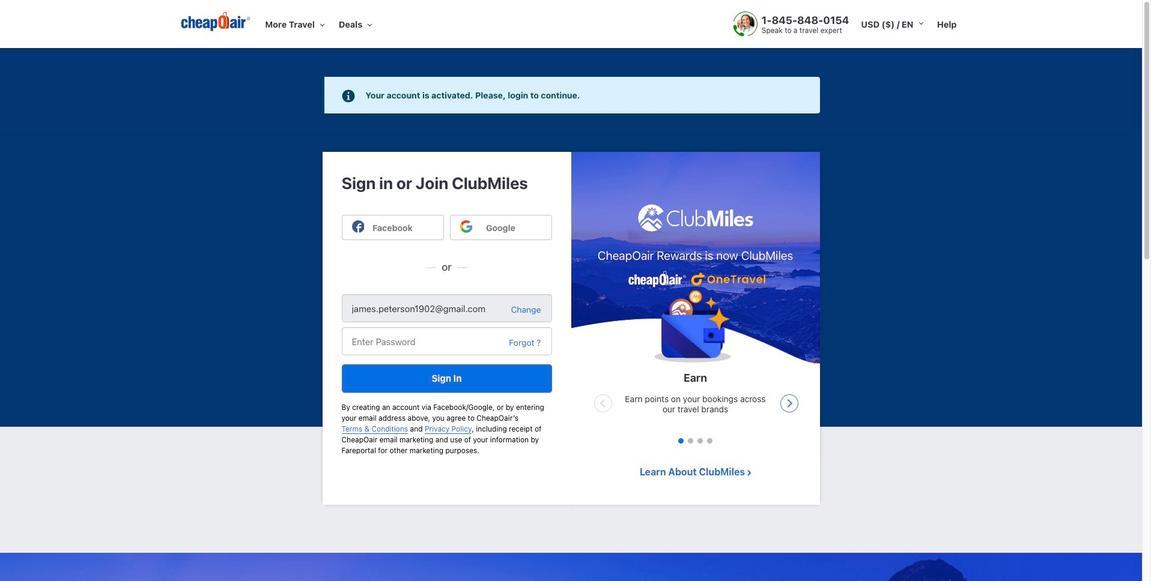 Task type: locate. For each thing, give the bounding box(es) containing it.
cheapoair image
[[181, 12, 250, 31]]

social signin facebook element
[[342, 215, 444, 240]]

None email field
[[342, 295, 552, 323]]

social signin google image
[[460, 221, 473, 233]]



Task type: vqa. For each thing, say whether or not it's contained in the screenshot.
clear field "image"
no



Task type: describe. For each thing, give the bounding box(es) containing it.
social signin facebook image
[[352, 221, 364, 233]]

social signin google element
[[450, 215, 552, 240]]

Enter Password password field
[[342, 328, 552, 356]]

call agent picture image
[[733, 12, 758, 37]]



